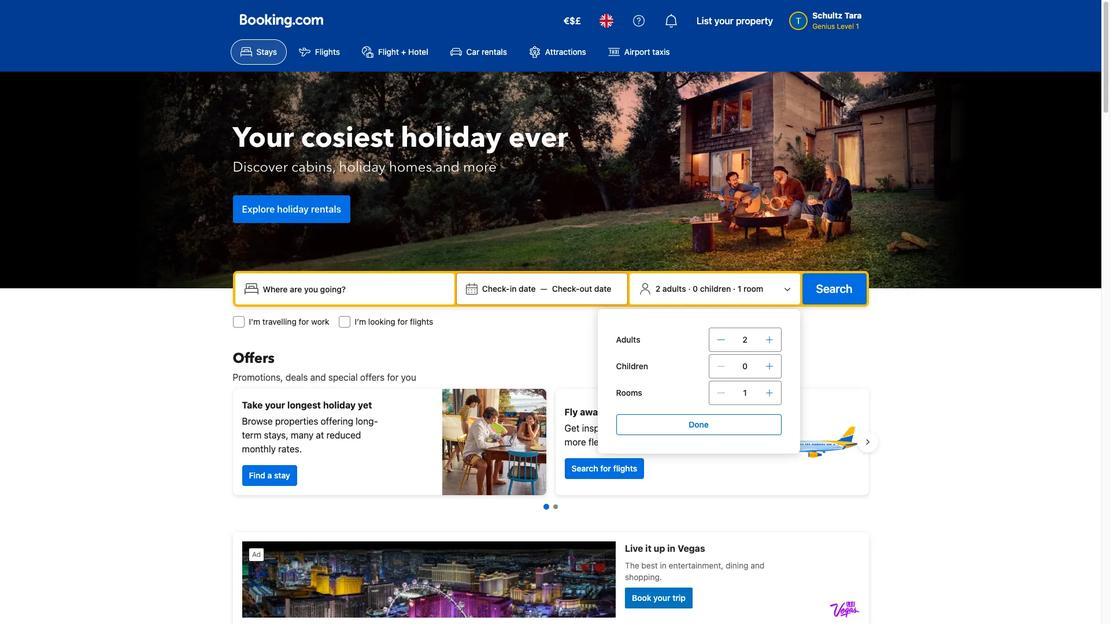 Task type: vqa. For each thing, say whether or not it's contained in the screenshot.
and within Offers Promotions, deals and special offers for you
yes



Task type: locate. For each thing, give the bounding box(es) containing it.
1 vertical spatial 0
[[743, 362, 748, 371]]

check-
[[482, 284, 510, 294], [552, 284, 580, 294]]

your
[[715, 16, 734, 26], [265, 400, 285, 411], [617, 407, 637, 418]]

1 vertical spatial search
[[572, 464, 599, 474]]

to
[[606, 407, 615, 418]]

1 horizontal spatial rentals
[[482, 47, 507, 57]]

adults
[[616, 335, 641, 345]]

check-in date — check-out date
[[482, 284, 612, 294]]

more inside fly away to your dream holiday get inspired, compare and book flights with more flexibility
[[565, 437, 586, 448]]

and inside fly away to your dream holiday get inspired, compare and book flights with more flexibility
[[660, 423, 676, 434]]

0 horizontal spatial your
[[265, 400, 285, 411]]

0 horizontal spatial 2
[[656, 284, 661, 294]]

2 vertical spatial and
[[660, 423, 676, 434]]

your right take
[[265, 400, 285, 411]]

holiday up the book
[[670, 407, 703, 418]]

and right deals
[[310, 373, 326, 383]]

date right in
[[519, 284, 536, 294]]

explore holiday rentals link
[[233, 195, 351, 223]]

flights right looking
[[410, 317, 433, 327]]

1 inside schultz tara genius level 1
[[856, 22, 860, 31]]

search inside button
[[817, 282, 853, 296]]

and right homes on the left top
[[436, 158, 460, 177]]

genius
[[813, 22, 836, 31]]

1
[[856, 22, 860, 31], [738, 284, 742, 294], [744, 388, 747, 398]]

0 horizontal spatial check-
[[482, 284, 510, 294]]

fly away to your dream holiday image
[[779, 402, 860, 483]]

list your property link
[[690, 7, 781, 35]]

0 horizontal spatial search
[[572, 464, 599, 474]]

holiday up homes on the left top
[[401, 119, 502, 157]]

deals
[[286, 373, 308, 383]]

stay
[[274, 471, 290, 481]]

flights left with
[[701, 423, 727, 434]]

airport taxis
[[625, 47, 670, 57]]

car
[[467, 47, 480, 57]]

car rentals link
[[441, 39, 517, 65]]

0 vertical spatial more
[[463, 158, 497, 177]]

1 horizontal spatial flights
[[614, 464, 638, 474]]

2 · from the left
[[734, 284, 736, 294]]

and
[[436, 158, 460, 177], [310, 373, 326, 383], [660, 423, 676, 434]]

flexibility
[[589, 437, 626, 448]]

1 vertical spatial flights
[[701, 423, 727, 434]]

0 vertical spatial 2
[[656, 284, 661, 294]]

offers
[[360, 373, 385, 383]]

taxis
[[653, 47, 670, 57]]

hotel
[[409, 47, 428, 57]]

1 left room
[[738, 284, 742, 294]]

1 vertical spatial more
[[565, 437, 586, 448]]

level
[[837, 22, 854, 31]]

1 up with
[[744, 388, 747, 398]]

search
[[817, 282, 853, 296], [572, 464, 599, 474]]

holiday up offering
[[323, 400, 356, 411]]

rates.
[[278, 444, 302, 455]]

flights down flexibility
[[614, 464, 638, 474]]

· right 'adults'
[[689, 284, 691, 294]]

your inside fly away to your dream holiday get inspired, compare and book flights with more flexibility
[[617, 407, 637, 418]]

1 horizontal spatial 1
[[744, 388, 747, 398]]

1 horizontal spatial search
[[817, 282, 853, 296]]

you
[[401, 373, 416, 383]]

i'm
[[355, 317, 366, 327]]

€$£ button
[[557, 7, 588, 35]]

your right to
[[617, 407, 637, 418]]

date
[[519, 284, 536, 294], [595, 284, 612, 294]]

progress bar inside 'offers' main content
[[544, 504, 558, 510]]

2 down room
[[743, 335, 748, 345]]

date right out in the top of the page
[[595, 284, 612, 294]]

2 horizontal spatial and
[[660, 423, 676, 434]]

for
[[299, 317, 309, 327], [398, 317, 408, 327], [387, 373, 399, 383], [601, 464, 611, 474]]

advertisement region
[[233, 533, 869, 625]]

0 horizontal spatial ·
[[689, 284, 691, 294]]

2 horizontal spatial flights
[[701, 423, 727, 434]]

0 horizontal spatial date
[[519, 284, 536, 294]]

0 vertical spatial rentals
[[482, 47, 507, 57]]

2 horizontal spatial 1
[[856, 22, 860, 31]]

1 vertical spatial 2
[[743, 335, 748, 345]]

homes
[[389, 158, 432, 177]]

properties
[[275, 417, 318, 427]]

0 vertical spatial and
[[436, 158, 460, 177]]

· right the children
[[734, 284, 736, 294]]

more
[[463, 158, 497, 177], [565, 437, 586, 448]]

children
[[700, 284, 731, 294]]

airport taxis link
[[599, 39, 680, 65]]

1 vertical spatial and
[[310, 373, 326, 383]]

1 vertical spatial rentals
[[311, 204, 341, 214]]

holiday
[[401, 119, 502, 157], [339, 158, 386, 177], [277, 204, 309, 214], [323, 400, 356, 411], [670, 407, 703, 418]]

1 horizontal spatial date
[[595, 284, 612, 294]]

2
[[656, 284, 661, 294], [743, 335, 748, 345]]

holiday down cosiest on the left
[[339, 158, 386, 177]]

1 horizontal spatial check-
[[552, 284, 580, 294]]

2 vertical spatial flights
[[614, 464, 638, 474]]

and left the book
[[660, 423, 676, 434]]

i'm looking for flights
[[355, 317, 433, 327]]

stays link
[[231, 39, 287, 65]]

rentals inside explore holiday rentals link
[[311, 204, 341, 214]]

book
[[678, 423, 699, 434]]

rentals right car
[[482, 47, 507, 57]]

·
[[689, 284, 691, 294], [734, 284, 736, 294]]

progress bar
[[544, 504, 558, 510]]

1 horizontal spatial and
[[436, 158, 460, 177]]

special
[[329, 373, 358, 383]]

get
[[565, 423, 580, 434]]

region
[[224, 385, 878, 500]]

work
[[311, 317, 329, 327]]

i'm
[[249, 317, 260, 327]]

1 horizontal spatial your
[[617, 407, 637, 418]]

0 vertical spatial 0
[[693, 284, 698, 294]]

inspired,
[[582, 423, 618, 434]]

rentals down cabins,
[[311, 204, 341, 214]]

0 horizontal spatial rentals
[[311, 204, 341, 214]]

2 vertical spatial 1
[[744, 388, 747, 398]]

check- right — at the top
[[552, 284, 580, 294]]

1 inside button
[[738, 284, 742, 294]]

2 adults · 0 children · 1 room
[[656, 284, 764, 294]]

1 vertical spatial 1
[[738, 284, 742, 294]]

dream
[[639, 407, 668, 418]]

1 down the tara
[[856, 22, 860, 31]]

for left you
[[387, 373, 399, 383]]

—
[[541, 284, 548, 294]]

for left work
[[299, 317, 309, 327]]

your right list
[[715, 16, 734, 26]]

0 horizontal spatial 1
[[738, 284, 742, 294]]

flights
[[315, 47, 340, 57]]

2 for 2 adults · 0 children · 1 room
[[656, 284, 661, 294]]

your cosiest holiday ever discover cabins, holiday homes and more
[[233, 119, 569, 177]]

0 vertical spatial 1
[[856, 22, 860, 31]]

property
[[736, 16, 774, 26]]

1 horizontal spatial ·
[[734, 284, 736, 294]]

explore
[[242, 204, 275, 214]]

0 horizontal spatial and
[[310, 373, 326, 383]]

and inside offers promotions, deals and special offers for you
[[310, 373, 326, 383]]

0 horizontal spatial more
[[463, 158, 497, 177]]

cosiest
[[301, 119, 394, 157]]

2 left 'adults'
[[656, 284, 661, 294]]

2 horizontal spatial your
[[715, 16, 734, 26]]

0 horizontal spatial 0
[[693, 284, 698, 294]]

0 vertical spatial search
[[817, 282, 853, 296]]

1 horizontal spatial more
[[565, 437, 586, 448]]

check- left — at the top
[[482, 284, 510, 294]]

fly away to your dream holiday get inspired, compare and book flights with more flexibility
[[565, 407, 747, 448]]

search inside 'offers' main content
[[572, 464, 599, 474]]

your inside take your longest holiday yet browse properties offering long- term stays, many at reduced monthly rates.
[[265, 400, 285, 411]]

2 check- from the left
[[552, 284, 580, 294]]

tara
[[845, 10, 862, 20]]

holiday inside take your longest holiday yet browse properties offering long- term stays, many at reduced monthly rates.
[[323, 400, 356, 411]]

rentals
[[482, 47, 507, 57], [311, 204, 341, 214]]

2 inside 2 adults · 0 children · 1 room button
[[656, 284, 661, 294]]

1 horizontal spatial 2
[[743, 335, 748, 345]]

offers
[[233, 349, 275, 369]]

many
[[291, 430, 314, 441]]

holiday inside fly away to your dream holiday get inspired, compare and book flights with more flexibility
[[670, 407, 703, 418]]

schultz tara genius level 1
[[813, 10, 862, 31]]

0 vertical spatial flights
[[410, 317, 433, 327]]

take
[[242, 400, 263, 411]]

2 for 2
[[743, 335, 748, 345]]

flights
[[410, 317, 433, 327], [701, 423, 727, 434], [614, 464, 638, 474]]



Task type: describe. For each thing, give the bounding box(es) containing it.
region containing take your longest holiday yet
[[224, 385, 878, 500]]

check-in date button
[[478, 279, 541, 300]]

take your longest holiday yet browse properties offering long- term stays, many at reduced monthly rates.
[[242, 400, 378, 455]]

long-
[[356, 417, 378, 427]]

1 check- from the left
[[482, 284, 510, 294]]

away
[[580, 407, 604, 418]]

travelling
[[263, 317, 297, 327]]

flights inside search for flights link
[[614, 464, 638, 474]]

offers main content
[[224, 349, 878, 625]]

at
[[316, 430, 324, 441]]

+
[[401, 47, 406, 57]]

1 · from the left
[[689, 284, 691, 294]]

0 horizontal spatial flights
[[410, 317, 433, 327]]

stays
[[257, 47, 277, 57]]

attractions
[[546, 47, 587, 57]]

flights inside fly away to your dream holiday get inspired, compare and book flights with more flexibility
[[701, 423, 727, 434]]

rooms
[[616, 388, 643, 398]]

more inside your cosiest holiday ever discover cabins, holiday homes and more
[[463, 158, 497, 177]]

children
[[616, 362, 649, 371]]

find a stay
[[249, 471, 290, 481]]

2 adults · 0 children · 1 room button
[[634, 278, 796, 300]]

flight + hotel link
[[352, 39, 438, 65]]

i'm travelling for work
[[249, 317, 329, 327]]

longest
[[288, 400, 321, 411]]

compare
[[621, 423, 658, 434]]

€$£
[[564, 16, 581, 26]]

flights link
[[289, 39, 350, 65]]

flight
[[378, 47, 399, 57]]

car rentals
[[467, 47, 507, 57]]

in
[[510, 284, 517, 294]]

search for flights
[[572, 464, 638, 474]]

with
[[730, 423, 747, 434]]

your for property
[[715, 16, 734, 26]]

0 inside button
[[693, 284, 698, 294]]

search button
[[803, 274, 867, 305]]

offers promotions, deals and special offers for you
[[233, 349, 416, 383]]

search for flights link
[[565, 459, 645, 480]]

your account menu schultz tara genius level 1 element
[[790, 5, 867, 32]]

yet
[[358, 400, 372, 411]]

for down flexibility
[[601, 464, 611, 474]]

list
[[697, 16, 713, 26]]

rentals inside the car rentals link
[[482, 47, 507, 57]]

find a stay link
[[242, 466, 297, 487]]

offering
[[321, 417, 353, 427]]

1 horizontal spatial 0
[[743, 362, 748, 371]]

airport
[[625, 47, 651, 57]]

monthly
[[242, 444, 276, 455]]

booking.com image
[[240, 14, 323, 28]]

promotions,
[[233, 373, 283, 383]]

looking
[[368, 317, 396, 327]]

ever
[[509, 119, 569, 157]]

your
[[233, 119, 294, 157]]

take your longest holiday yet image
[[442, 389, 546, 496]]

for inside offers promotions, deals and special offers for you
[[387, 373, 399, 383]]

done
[[689, 420, 709, 430]]

cabins,
[[292, 158, 336, 177]]

stays,
[[264, 430, 289, 441]]

a
[[268, 471, 272, 481]]

your for longest
[[265, 400, 285, 411]]

list your property
[[697, 16, 774, 26]]

schultz
[[813, 10, 843, 20]]

term
[[242, 430, 262, 441]]

attractions link
[[519, 39, 596, 65]]

holiday right explore
[[277, 204, 309, 214]]

check-out date button
[[548, 279, 616, 300]]

1 date from the left
[[519, 284, 536, 294]]

find
[[249, 471, 265, 481]]

reduced
[[327, 430, 361, 441]]

explore holiday rentals
[[242, 204, 341, 214]]

2 date from the left
[[595, 284, 612, 294]]

and inside your cosiest holiday ever discover cabins, holiday homes and more
[[436, 158, 460, 177]]

for right looking
[[398, 317, 408, 327]]

done button
[[616, 415, 782, 436]]

adults
[[663, 284, 686, 294]]

search for search
[[817, 282, 853, 296]]

Where are you going? field
[[258, 279, 450, 300]]

flight + hotel
[[378, 47, 428, 57]]

browse
[[242, 417, 273, 427]]

fly
[[565, 407, 578, 418]]

out
[[580, 284, 593, 294]]

search for search for flights
[[572, 464, 599, 474]]



